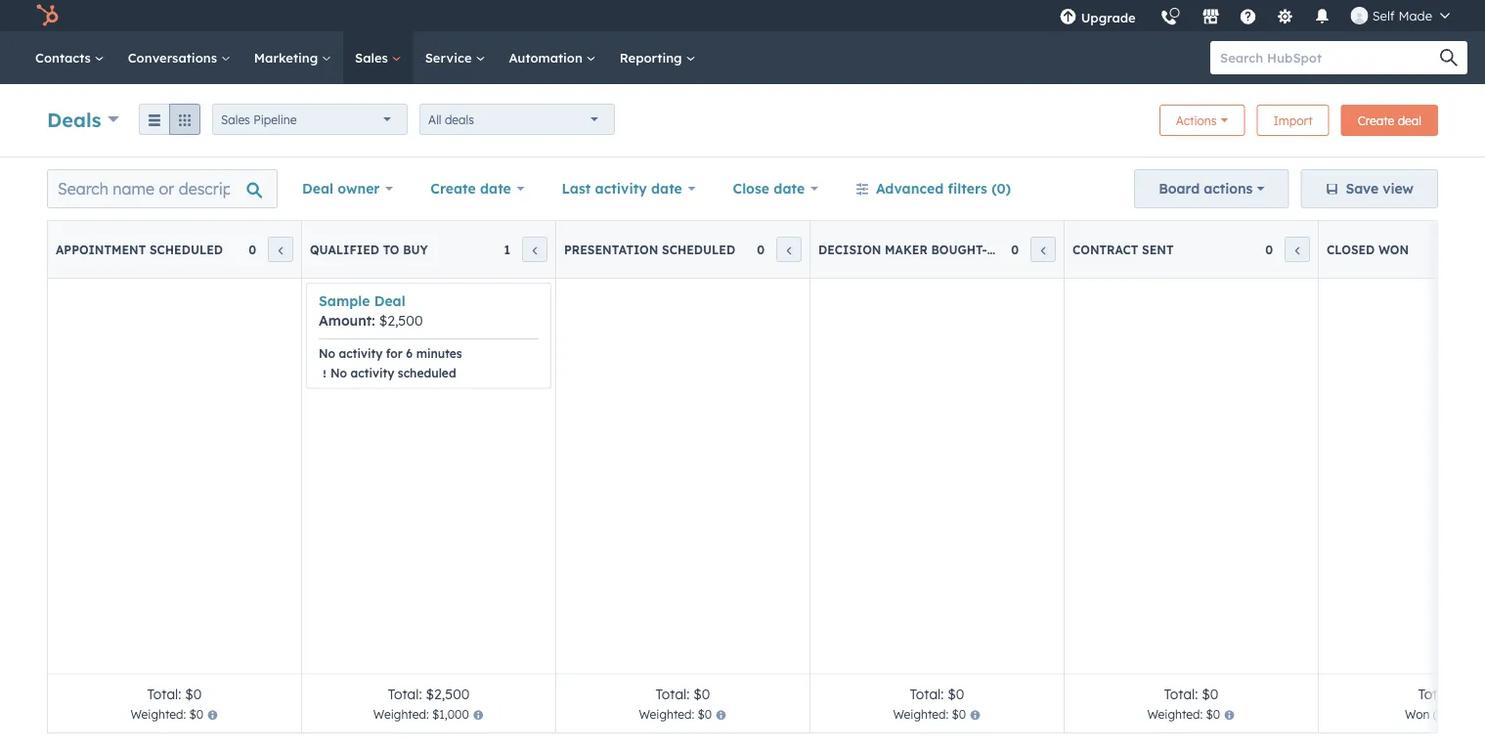 Task type: vqa. For each thing, say whether or not it's contained in the screenshot.
bottommost sales
yes



Task type: describe. For each thing, give the bounding box(es) containing it.
filters
[[948, 180, 988, 197]]

deal owner
[[302, 180, 380, 197]]

0 for decision maker bought-in
[[1012, 242, 1019, 257]]

weighted: $1,000
[[374, 707, 469, 722]]

service
[[425, 49, 476, 66]]

total: $2,500
[[388, 685, 470, 702]]

made
[[1399, 7, 1433, 23]]

sales for sales pipeline
[[221, 112, 250, 127]]

1
[[504, 242, 511, 257]]

hubspot link
[[23, 4, 73, 27]]

qualified
[[310, 242, 380, 257]]

Search name or description search field
[[47, 169, 278, 208]]

(0)
[[992, 180, 1012, 197]]

activity for scheduled
[[351, 365, 394, 380]]

total: $0 for decision
[[910, 685, 965, 702]]

last
[[562, 180, 591, 197]]

actions
[[1204, 180, 1253, 197]]

help button
[[1232, 0, 1266, 31]]

help image
[[1240, 9, 1258, 26]]

create date button
[[418, 169, 538, 208]]

$2,500 inside sample deal amount : $2,500
[[379, 312, 423, 329]]

weighted: $0 for contract
[[1148, 707, 1221, 722]]

sample deal amount : $2,500
[[319, 292, 423, 329]]

settings link
[[1266, 0, 1307, 31]]

self made
[[1373, 7, 1433, 23]]

$1,000
[[432, 707, 469, 722]]

sample
[[319, 292, 370, 310]]

calling icon button
[[1153, 2, 1186, 31]]

deal inside popup button
[[302, 180, 334, 197]]

in
[[988, 242, 1003, 257]]

import
[[1274, 113, 1313, 128]]

:
[[372, 312, 375, 329]]

marketplaces image
[[1203, 9, 1221, 26]]

scheduled for appointment scheduled
[[150, 242, 223, 257]]

closed won
[[1327, 242, 1410, 257]]

total: $0 for contract
[[1165, 685, 1219, 702]]

weighted: $0 for appointment
[[131, 707, 204, 722]]

board actions button
[[1135, 169, 1290, 208]]

won
[[1379, 242, 1410, 257]]

deals
[[47, 107, 101, 132]]

actions
[[1177, 113, 1217, 128]]

deals button
[[47, 105, 119, 134]]

0 for presentation scheduled
[[757, 242, 765, 257]]

automation
[[509, 49, 587, 66]]

save
[[1346, 180, 1379, 197]]

close date
[[733, 180, 805, 197]]

sales pipeline
[[221, 112, 297, 127]]

service link
[[413, 31, 497, 84]]

all deals
[[429, 112, 474, 127]]

sent
[[1143, 242, 1174, 257]]

1 horizontal spatial scheduled
[[398, 365, 456, 380]]

view
[[1383, 180, 1414, 197]]

presentation scheduled
[[564, 242, 736, 257]]

reporting
[[620, 49, 686, 66]]

save view button
[[1301, 169, 1439, 208]]

total: for decision
[[910, 685, 944, 702]]

actions button
[[1160, 105, 1246, 136]]

conversations
[[128, 49, 221, 66]]

minutes
[[416, 346, 462, 360]]

for
[[386, 346, 403, 360]]

search button
[[1431, 41, 1468, 74]]

self made button
[[1340, 0, 1462, 31]]

0 for contract sent
[[1266, 242, 1274, 257]]

ruby anderson image
[[1352, 7, 1369, 24]]

date for create date
[[480, 180, 511, 197]]

Search HubSpot search field
[[1211, 41, 1451, 74]]

notifications image
[[1314, 9, 1332, 26]]

sales pipeline button
[[212, 104, 408, 135]]

to
[[383, 242, 400, 257]]

board actions
[[1159, 180, 1253, 197]]

save view
[[1346, 180, 1414, 197]]

create date
[[431, 180, 511, 197]]

create deal button
[[1342, 105, 1439, 136]]

maker
[[885, 242, 928, 257]]

close date button
[[721, 169, 831, 208]]

contacts
[[35, 49, 95, 66]]

board
[[1159, 180, 1200, 197]]

owner
[[338, 180, 380, 197]]

create deal
[[1358, 113, 1422, 128]]

search image
[[1441, 49, 1459, 67]]

reporting link
[[608, 31, 708, 84]]

presentation
[[564, 242, 659, 257]]

last activity date
[[562, 180, 683, 197]]

decision
[[819, 242, 882, 257]]

no activity for 6 minutes
[[319, 346, 462, 360]]

group inside deals "banner"
[[139, 104, 201, 135]]

total: for qualified
[[388, 685, 422, 702]]

advanced filters (0)
[[876, 180, 1012, 197]]

appointment scheduled
[[56, 242, 223, 257]]

bought-
[[932, 242, 988, 257]]



Task type: locate. For each thing, give the bounding box(es) containing it.
0
[[249, 242, 256, 257], [757, 242, 765, 257], [1012, 242, 1019, 257], [1266, 242, 1274, 257]]

$2,500
[[379, 312, 423, 329], [426, 685, 470, 702]]

marketing
[[254, 49, 322, 66]]

date inside popup button
[[480, 180, 511, 197]]

menu containing self made
[[1048, 0, 1462, 39]]

1 vertical spatial $2,500
[[426, 685, 470, 702]]

weighted: for qualified
[[374, 707, 429, 722]]

activity right last
[[595, 180, 647, 197]]

self
[[1373, 7, 1396, 23]]

2 0 from the left
[[757, 242, 765, 257]]

3 total: from the left
[[656, 685, 690, 702]]

conversations link
[[116, 31, 242, 84]]

1 vertical spatial sales
[[221, 112, 250, 127]]

amount
[[319, 312, 372, 329]]

total: $0
[[147, 685, 202, 702], [656, 685, 711, 702], [910, 685, 965, 702], [1165, 685, 1219, 702]]

sales inside sales link
[[355, 49, 392, 66]]

all
[[429, 112, 442, 127]]

deal
[[1399, 113, 1422, 128]]

activity for date
[[595, 180, 647, 197]]

sales inside the sales pipeline popup button
[[221, 112, 250, 127]]

1 total: from the left
[[147, 685, 181, 702]]

sales left pipeline
[[221, 112, 250, 127]]

6 total: from the left
[[1419, 685, 1453, 702]]

1 vertical spatial deal
[[374, 292, 406, 310]]

1 horizontal spatial $2,500
[[426, 685, 470, 702]]

1 vertical spatial create
[[431, 180, 476, 197]]

deal owner button
[[290, 169, 406, 208]]

no for no activity for 6 minutes
[[319, 346, 336, 360]]

0 horizontal spatial $2,500
[[379, 312, 423, 329]]

weighted: for decision
[[894, 707, 949, 722]]

deal left owner
[[302, 180, 334, 197]]

3 0 from the left
[[1012, 242, 1019, 257]]

2 total: $0 from the left
[[656, 685, 711, 702]]

2 total: from the left
[[388, 685, 422, 702]]

3 weighted: $0 from the left
[[894, 707, 967, 722]]

0 horizontal spatial deal
[[302, 180, 334, 197]]

date
[[480, 180, 511, 197], [651, 180, 683, 197], [774, 180, 805, 197]]

weighted: for appointment
[[131, 707, 186, 722]]

1 date from the left
[[480, 180, 511, 197]]

total: for contract
[[1165, 685, 1199, 702]]

marketplaces button
[[1191, 0, 1232, 31]]

weighted: $0 for presentation
[[639, 707, 712, 722]]

create for create deal
[[1358, 113, 1395, 128]]

create down all deals
[[431, 180, 476, 197]]

group
[[139, 104, 201, 135]]

settings image
[[1277, 9, 1295, 26]]

weighted: $0
[[131, 707, 204, 722], [639, 707, 712, 722], [894, 707, 967, 722], [1148, 707, 1221, 722]]

contract
[[1073, 242, 1139, 257]]

close
[[733, 180, 770, 197]]

qualified to buy
[[310, 242, 428, 257]]

3 total: $0 from the left
[[910, 685, 965, 702]]

activity left for
[[339, 346, 383, 360]]

100%
[[1438, 707, 1468, 722]]

scheduled
[[150, 242, 223, 257], [662, 242, 736, 257], [398, 365, 456, 380]]

activity
[[595, 180, 647, 197], [339, 346, 383, 360], [351, 365, 394, 380]]

deals
[[445, 112, 474, 127]]

scheduled for presentation scheduled
[[662, 242, 736, 257]]

weighted:
[[131, 707, 186, 722], [374, 707, 429, 722], [639, 707, 695, 722], [894, 707, 949, 722], [1148, 707, 1203, 722]]

date right 'close'
[[774, 180, 805, 197]]

5 total: from the left
[[1165, 685, 1199, 702]]

4 total: from the left
[[910, 685, 944, 702]]

0 vertical spatial no
[[319, 346, 336, 360]]

total: won ( 100%
[[1406, 685, 1468, 722]]

decision maker bought-in
[[819, 242, 1003, 257]]

0 right in
[[1012, 242, 1019, 257]]

total: for presentation
[[656, 685, 690, 702]]

0 vertical spatial $2,500
[[379, 312, 423, 329]]

activity for for
[[339, 346, 383, 360]]

advanced filters (0) button
[[843, 169, 1024, 208]]

won
[[1406, 707, 1431, 722]]

total: $0 for presentation
[[656, 685, 711, 702]]

4 weighted: from the left
[[894, 707, 949, 722]]

3 date from the left
[[774, 180, 805, 197]]

0 left closed
[[1266, 242, 1274, 257]]

sample deal link
[[319, 292, 406, 310]]

weighted: for contract
[[1148, 707, 1203, 722]]

date up 1 at the left of page
[[480, 180, 511, 197]]

date up presentation scheduled
[[651, 180, 683, 197]]

scheduled down search name or description search field
[[150, 242, 223, 257]]

2 date from the left
[[651, 180, 683, 197]]

no for no activity scheduled
[[331, 365, 347, 380]]

all deals button
[[420, 104, 615, 135]]

0 horizontal spatial create
[[431, 180, 476, 197]]

1 horizontal spatial create
[[1358, 113, 1395, 128]]

deal up the :
[[374, 292, 406, 310]]

deal inside sample deal amount : $2,500
[[374, 292, 406, 310]]

2 vertical spatial activity
[[351, 365, 394, 380]]

import button
[[1257, 105, 1330, 136]]

4 weighted: $0 from the left
[[1148, 707, 1221, 722]]

closed
[[1327, 242, 1376, 257]]

1 vertical spatial no
[[331, 365, 347, 380]]

3 weighted: from the left
[[639, 707, 695, 722]]

weighted: for presentation
[[639, 707, 695, 722]]

5 weighted: from the left
[[1148, 707, 1203, 722]]

total: for appointment
[[147, 685, 181, 702]]

sales for sales
[[355, 49, 392, 66]]

contract sent
[[1073, 242, 1174, 257]]

0 left qualified
[[249, 242, 256, 257]]

upgrade
[[1082, 9, 1136, 25]]

activity inside popup button
[[595, 180, 647, 197]]

1 total: $0 from the left
[[147, 685, 202, 702]]

1 horizontal spatial deal
[[374, 292, 406, 310]]

0 vertical spatial create
[[1358, 113, 1395, 128]]

0 vertical spatial deal
[[302, 180, 334, 197]]

marketing link
[[242, 31, 343, 84]]

total: $0 for appointment
[[147, 685, 202, 702]]

1 0 from the left
[[249, 242, 256, 257]]

4 total: $0 from the left
[[1165, 685, 1219, 702]]

automation link
[[497, 31, 608, 84]]

calling icon image
[[1161, 10, 1178, 27]]

menu
[[1048, 0, 1462, 39]]

date for close date
[[774, 180, 805, 197]]

notifications button
[[1307, 0, 1340, 31]]

total: inside "total: won ( 100%"
[[1419, 685, 1453, 702]]

hubspot image
[[35, 4, 59, 27]]

$2,500 right the :
[[379, 312, 423, 329]]

0 horizontal spatial date
[[480, 180, 511, 197]]

0 vertical spatial activity
[[595, 180, 647, 197]]

create left deal
[[1358, 113, 1395, 128]]

create inside popup button
[[431, 180, 476, 197]]

contacts link
[[23, 31, 116, 84]]

create inside button
[[1358, 113, 1395, 128]]

1 weighted: $0 from the left
[[131, 707, 204, 722]]

pipeline
[[254, 112, 297, 127]]

$2,500 up $1,000
[[426, 685, 470, 702]]

buy
[[403, 242, 428, 257]]

2 weighted: $0 from the left
[[639, 707, 712, 722]]

6
[[406, 346, 413, 360]]

create for create date
[[431, 180, 476, 197]]

sales left service
[[355, 49, 392, 66]]

0 horizontal spatial sales
[[221, 112, 250, 127]]

last activity date button
[[549, 169, 709, 208]]

scheduled down 'close'
[[662, 242, 736, 257]]

deal
[[302, 180, 334, 197], [374, 292, 406, 310]]

weighted: $0 for decision
[[894, 707, 967, 722]]

0 vertical spatial sales
[[355, 49, 392, 66]]

appointment
[[56, 242, 146, 257]]

0 for appointment scheduled
[[249, 242, 256, 257]]

1 vertical spatial activity
[[339, 346, 383, 360]]

1 weighted: from the left
[[131, 707, 186, 722]]

$0
[[185, 685, 202, 702], [694, 685, 711, 702], [948, 685, 965, 702], [1203, 685, 1219, 702], [189, 707, 204, 722], [698, 707, 712, 722], [952, 707, 967, 722], [1207, 707, 1221, 722]]

0 horizontal spatial scheduled
[[150, 242, 223, 257]]

upgrade image
[[1060, 9, 1078, 26]]

total:
[[147, 685, 181, 702], [388, 685, 422, 702], [656, 685, 690, 702], [910, 685, 944, 702], [1165, 685, 1199, 702], [1419, 685, 1453, 702]]

1 horizontal spatial date
[[651, 180, 683, 197]]

activity down no activity for 6 minutes on the top
[[351, 365, 394, 380]]

2 weighted: from the left
[[374, 707, 429, 722]]

scheduled down minutes
[[398, 365, 456, 380]]

sales link
[[343, 31, 413, 84]]

(
[[1434, 707, 1438, 722]]

2 horizontal spatial date
[[774, 180, 805, 197]]

0 down close date
[[757, 242, 765, 257]]

advanced
[[876, 180, 944, 197]]

4 0 from the left
[[1266, 242, 1274, 257]]

2 horizontal spatial scheduled
[[662, 242, 736, 257]]

no activity scheduled
[[331, 365, 456, 380]]

deals banner
[[47, 99, 1439, 137]]

1 horizontal spatial sales
[[355, 49, 392, 66]]



